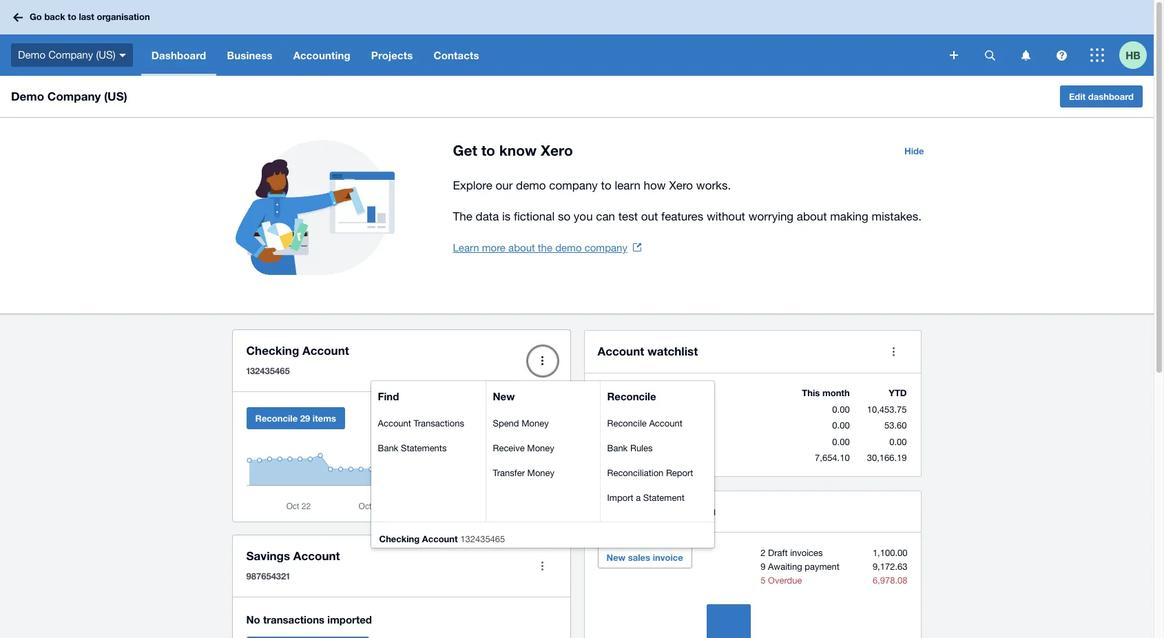 Task type: describe. For each thing, give the bounding box(es) containing it.
dashboard link
[[141, 34, 217, 76]]

receive money
[[493, 443, 555, 453]]

53.60 link
[[885, 420, 908, 431]]

(nov
[[467, 423, 485, 433]]

intro banner body element
[[453, 176, 933, 226]]

(4,946.33)
[[517, 406, 557, 416]]

reconcile for reconcile
[[608, 390, 657, 402]]

0.00 link for 10,453.75
[[833, 404, 850, 415]]

1 vertical spatial demo
[[556, 242, 582, 254]]

9 awaiting payment link
[[761, 562, 840, 572]]

overdue
[[769, 576, 803, 586]]

explore
[[453, 179, 493, 192]]

entertainment (620) link
[[599, 420, 677, 431]]

(400)
[[623, 453, 643, 463]]

1 vertical spatial company
[[585, 242, 628, 254]]

7,654.10 link
[[816, 453, 850, 463]]

inventory (140) link
[[599, 437, 658, 447]]

draft
[[769, 548, 788, 558]]

company inside "intro banner body" element
[[550, 179, 598, 192]]

invoices
[[598, 504, 644, 518]]

in
[[424, 406, 431, 416]]

5 overdue link
[[761, 576, 803, 586]]

0 horizontal spatial about
[[509, 242, 535, 254]]

30,166.19 link
[[868, 453, 908, 463]]

invoices owed to you link
[[598, 502, 716, 521]]

0.00 for 53.60
[[833, 420, 850, 431]]

import a statement link
[[608, 493, 685, 503]]

opens in a new tab image
[[633, 243, 642, 252]]

0.00 for 10,453.75
[[833, 404, 850, 415]]

can
[[596, 210, 616, 223]]

bank statements link
[[378, 443, 447, 453]]

hb button
[[1120, 34, 1155, 76]]

hb
[[1126, 49, 1141, 61]]

how
[[644, 179, 666, 192]]

account transactions link
[[378, 418, 465, 428]]

987654321
[[246, 571, 290, 582]]

132435465 inside checking account 132435465
[[461, 534, 506, 544]]

advertising (600)
[[599, 404, 666, 415]]

organisation
[[97, 11, 150, 22]]

6,978.08
[[873, 576, 908, 586]]

so
[[558, 210, 571, 223]]

9
[[761, 562, 766, 572]]

invoices
[[791, 548, 823, 558]]

import
[[608, 493, 634, 503]]

invoice
[[653, 552, 684, 563]]

hide button
[[897, 140, 933, 162]]

data
[[476, 210, 499, 223]]

money for receive money
[[528, 443, 555, 453]]

transactions
[[414, 418, 465, 428]]

0 vertical spatial statement
[[389, 423, 430, 433]]

statements
[[401, 443, 447, 453]]

10,453.75
[[868, 404, 908, 415]]

owed
[[648, 504, 678, 518]]

get to know xero
[[453, 142, 573, 159]]

0.00 for 0.00
[[833, 437, 850, 447]]

month
[[823, 387, 850, 398]]

2 svg image from the left
[[1057, 50, 1067, 60]]

reconciliation
[[608, 468, 664, 478]]

9 awaiting payment
[[761, 562, 840, 572]]

get
[[453, 142, 478, 159]]

advertising
[[599, 404, 643, 415]]

go
[[30, 11, 42, 22]]

our
[[496, 179, 513, 192]]

53.60
[[885, 420, 908, 431]]

reconcile account
[[608, 418, 683, 428]]

company inside popup button
[[48, 49, 93, 60]]

checking for checking account
[[246, 343, 299, 358]]

sales (400)
[[599, 453, 643, 463]]

is
[[503, 210, 511, 223]]

about inside "intro banner body" element
[[797, 210, 828, 223]]

a
[[636, 493, 641, 503]]

edit dashboard
[[1070, 91, 1135, 102]]

balance
[[389, 406, 421, 416]]

hide
[[905, 145, 925, 156]]

demo inside "intro banner body" element
[[516, 179, 546, 192]]

savings
[[246, 549, 290, 563]]

money for transfer money
[[528, 468, 555, 478]]

accounting button
[[283, 34, 361, 76]]

checking account 132435465
[[379, 533, 506, 544]]

reconcile for reconcile 29 items
[[255, 413, 298, 424]]

this
[[803, 387, 821, 398]]

0 vertical spatial xero
[[541, 142, 573, 159]]

reconcile 29 items
[[255, 413, 336, 424]]

bank rules link
[[608, 443, 653, 453]]

10,453.75 link
[[868, 404, 908, 415]]

xero inside "intro banner body" element
[[670, 179, 694, 192]]

navigation containing dashboard
[[141, 34, 941, 76]]

contacts
[[434, 49, 480, 61]]

out
[[642, 210, 659, 223]]

banner containing hb
[[0, 0, 1155, 76]]

sales
[[599, 453, 621, 463]]

manage menu toggle image for checking account
[[529, 347, 557, 375]]

to right get
[[482, 142, 496, 159]]

1 vertical spatial demo
[[11, 89, 44, 103]]

edit dashboard button
[[1061, 85, 1144, 108]]

new sales invoice
[[607, 552, 684, 563]]

rules
[[631, 443, 653, 453]]

checking for checking account 132435465
[[379, 533, 420, 544]]

awaiting
[[769, 562, 803, 572]]

entertainment (620)
[[599, 420, 677, 431]]

invoices owed to you
[[598, 504, 716, 518]]

transfer
[[493, 468, 525, 478]]

7,654.10
[[816, 453, 850, 463]]

back
[[44, 11, 65, 22]]

this month
[[803, 387, 850, 398]]

person setting up the dashboard image
[[178, 140, 453, 292]]

spend money
[[493, 418, 549, 428]]



Task type: vqa. For each thing, say whether or not it's contained in the screenshot.
the about
yes



Task type: locate. For each thing, give the bounding box(es) containing it.
watchlist
[[648, 344, 698, 358]]

1 horizontal spatial xero
[[541, 142, 573, 159]]

0.00 link
[[833, 404, 850, 415], [833, 420, 850, 431], [833, 437, 850, 447], [890, 437, 908, 447]]

you right owed
[[696, 504, 716, 518]]

svg image
[[985, 50, 996, 60], [1057, 50, 1067, 60]]

demo
[[18, 49, 46, 60], [11, 89, 44, 103]]

1 vertical spatial company
[[47, 89, 101, 103]]

bank for reconcile
[[608, 443, 628, 453]]

demo company (us)
[[18, 49, 116, 60], [11, 89, 127, 103]]

1 horizontal spatial statement
[[644, 493, 685, 503]]

to inside banner
[[68, 11, 76, 22]]

29
[[300, 413, 310, 424]]

features
[[662, 210, 704, 223]]

bank
[[378, 443, 399, 453], [608, 443, 628, 453]]

to left learn
[[602, 179, 612, 192]]

(us)
[[96, 49, 116, 60], [104, 89, 127, 103]]

0 vertical spatial manage menu toggle image
[[529, 347, 557, 375]]

demo down demo company (us) popup button
[[11, 89, 44, 103]]

the data is fictional so you can test out features without worrying about making mistakes.
[[453, 210, 922, 223]]

1 horizontal spatial you
[[696, 504, 716, 518]]

0 horizontal spatial svg image
[[985, 50, 996, 60]]

reconcile for reconcile account
[[608, 418, 647, 428]]

1 svg image from the left
[[985, 50, 996, 60]]

new for new
[[493, 390, 515, 402]]

about left the
[[509, 242, 535, 254]]

30,166.19
[[868, 453, 908, 463]]

company left opens in a new tab image
[[585, 242, 628, 254]]

account watchlist link
[[598, 342, 698, 361]]

company down demo company (us) popup button
[[47, 89, 101, 103]]

statement
[[389, 423, 430, 433], [644, 493, 685, 503]]

receive
[[493, 443, 525, 453]]

go back to last organisation link
[[8, 5, 158, 29]]

0 vertical spatial you
[[574, 210, 593, 223]]

receive money link
[[493, 443, 555, 453]]

(us) down go back to last organisation
[[96, 49, 116, 60]]

0 horizontal spatial you
[[574, 210, 593, 223]]

0.00
[[833, 404, 850, 415], [833, 420, 850, 431], [833, 437, 850, 447], [890, 437, 908, 447]]

1,608.77
[[519, 423, 557, 433]]

savings account
[[246, 549, 340, 563]]

spend
[[493, 418, 519, 428]]

new up spend
[[493, 390, 515, 402]]

bank for find
[[378, 443, 399, 453]]

svg image inside go back to last organisation link
[[13, 13, 23, 22]]

spend money link
[[493, 418, 549, 428]]

find
[[378, 390, 399, 402]]

money down "receive money"
[[528, 468, 555, 478]]

banner
[[0, 0, 1155, 76]]

statement balance (nov 15)
[[389, 423, 500, 433]]

ytd
[[889, 387, 908, 398]]

demo company (us) down demo company (us) popup button
[[11, 89, 127, 103]]

learn
[[615, 179, 641, 192]]

new inside button
[[607, 552, 626, 563]]

1 vertical spatial statement
[[644, 493, 685, 503]]

1 horizontal spatial about
[[797, 210, 828, 223]]

0.00 link for 53.60
[[833, 420, 850, 431]]

0 horizontal spatial statement
[[389, 423, 430, 433]]

the
[[538, 242, 553, 254]]

0 horizontal spatial 132435465
[[246, 365, 290, 376]]

0 vertical spatial 132435465
[[246, 365, 290, 376]]

company up so at the left
[[550, 179, 598, 192]]

money
[[522, 418, 549, 428], [528, 443, 555, 453], [528, 468, 555, 478]]

2 vertical spatial money
[[528, 468, 555, 478]]

xero right how
[[670, 179, 694, 192]]

2 bank from the left
[[608, 443, 628, 453]]

without
[[707, 210, 746, 223]]

0 vertical spatial (us)
[[96, 49, 116, 60]]

demo company (us) inside popup button
[[18, 49, 116, 60]]

manage menu toggle image
[[529, 347, 557, 375], [529, 553, 557, 580]]

navigation
[[141, 34, 941, 76]]

new sales invoice button
[[598, 547, 693, 569]]

6,978.08 link
[[873, 576, 908, 586]]

reconcile up advertising (600) link
[[608, 390, 657, 402]]

to left last
[[68, 11, 76, 22]]

reconcile account link
[[608, 418, 683, 428]]

1 vertical spatial about
[[509, 242, 535, 254]]

projects button
[[361, 34, 424, 76]]

0 horizontal spatial xero
[[433, 406, 451, 416]]

1 vertical spatial (us)
[[104, 89, 127, 103]]

9,172.63
[[873, 562, 908, 572]]

1 horizontal spatial 132435465
[[461, 534, 506, 544]]

company down go back to last organisation link
[[48, 49, 93, 60]]

1 vertical spatial 132435465
[[461, 534, 506, 544]]

bank statements
[[378, 443, 447, 453]]

1 vertical spatial xero
[[670, 179, 694, 192]]

transfer money
[[493, 468, 555, 478]]

mistakes.
[[872, 210, 922, 223]]

(600)
[[646, 404, 666, 415]]

1 bank from the left
[[378, 443, 399, 453]]

new left sales
[[607, 552, 626, 563]]

0 vertical spatial demo
[[516, 179, 546, 192]]

0 vertical spatial new
[[493, 390, 515, 402]]

transactions
[[263, 614, 325, 626]]

1 horizontal spatial checking
[[379, 533, 420, 544]]

demo company (us) down "back"
[[18, 49, 116, 60]]

reconciliation report link
[[608, 468, 694, 478]]

to right owed
[[682, 504, 693, 518]]

(140)
[[638, 437, 658, 447]]

statement down balance
[[389, 423, 430, 433]]

payment
[[805, 562, 840, 572]]

(us) down demo company (us) popup button
[[104, 89, 127, 103]]

demo down go
[[18, 49, 46, 60]]

0 horizontal spatial new
[[493, 390, 515, 402]]

reconcile
[[608, 390, 657, 402], [255, 413, 298, 424], [608, 418, 647, 428]]

0 vertical spatial company
[[48, 49, 93, 60]]

1,100.00
[[873, 548, 908, 558]]

you right so at the left
[[574, 210, 593, 223]]

you inside "intro banner body" element
[[574, 210, 593, 223]]

2 vertical spatial xero
[[433, 406, 451, 416]]

reconcile left "29"
[[255, 413, 298, 424]]

report
[[667, 468, 694, 478]]

1 vertical spatial you
[[696, 504, 716, 518]]

balance
[[433, 423, 464, 433]]

svg image inside demo company (us) popup button
[[119, 54, 126, 57]]

(us) inside popup button
[[96, 49, 116, 60]]

2 draft invoices link
[[761, 548, 823, 558]]

advertising (600) link
[[599, 404, 666, 415]]

0 vertical spatial checking
[[246, 343, 299, 358]]

reconcile inside button
[[255, 413, 298, 424]]

svg image
[[13, 13, 23, 22], [1091, 48, 1105, 62], [1022, 50, 1031, 60], [951, 51, 959, 59], [119, 54, 126, 57]]

1 horizontal spatial demo
[[556, 242, 582, 254]]

the
[[453, 210, 473, 223]]

1 vertical spatial manage menu toggle image
[[529, 553, 557, 580]]

0 vertical spatial demo
[[18, 49, 46, 60]]

money for spend money
[[522, 418, 549, 428]]

0 horizontal spatial checking
[[246, 343, 299, 358]]

watchlist overflow menu toggle image
[[881, 338, 908, 365]]

2 horizontal spatial xero
[[670, 179, 694, 192]]

to inside "intro banner body" element
[[602, 179, 612, 192]]

demo inside popup button
[[18, 49, 46, 60]]

accounting
[[293, 49, 351, 61]]

1 manage menu toggle image from the top
[[529, 347, 557, 375]]

demo right the
[[556, 242, 582, 254]]

statement up owed
[[644, 493, 685, 503]]

test
[[619, 210, 638, 223]]

0 vertical spatial about
[[797, 210, 828, 223]]

0 horizontal spatial demo
[[516, 179, 546, 192]]

1 vertical spatial checking
[[379, 533, 420, 544]]

9,172.63 link
[[873, 562, 908, 572]]

imported
[[328, 614, 372, 626]]

money down (4,946.33)
[[522, 418, 549, 428]]

1 horizontal spatial bank
[[608, 443, 628, 453]]

xero right know
[[541, 142, 573, 159]]

0 horizontal spatial bank
[[378, 443, 399, 453]]

1 horizontal spatial svg image
[[1057, 50, 1067, 60]]

money down 1,608.77
[[528, 443, 555, 453]]

about left 'making'
[[797, 210, 828, 223]]

manage menu toggle image for savings account
[[529, 553, 557, 580]]

account watchlist
[[598, 344, 698, 358]]

0 vertical spatial company
[[550, 179, 598, 192]]

learn more about the demo company
[[453, 242, 628, 254]]

1 vertical spatial money
[[528, 443, 555, 453]]

checking
[[246, 343, 299, 358], [379, 533, 420, 544]]

xero up "transactions"
[[433, 406, 451, 416]]

no transactions imported
[[246, 614, 372, 626]]

fictional
[[514, 210, 555, 223]]

learn
[[453, 242, 479, 254]]

1,100.00 link
[[873, 548, 908, 558]]

worrying
[[749, 210, 794, 223]]

new for new sales invoice
[[607, 552, 626, 563]]

1 vertical spatial new
[[607, 552, 626, 563]]

demo
[[516, 179, 546, 192], [556, 242, 582, 254]]

entertainment
[[599, 420, 655, 431]]

1 horizontal spatial new
[[607, 552, 626, 563]]

0 vertical spatial demo company (us)
[[18, 49, 116, 60]]

1 vertical spatial demo company (us)
[[11, 89, 127, 103]]

demo company (us) button
[[0, 34, 141, 76]]

0.00 link for 0.00
[[833, 437, 850, 447]]

dashboard
[[1089, 91, 1135, 102]]

items
[[313, 413, 336, 424]]

business
[[227, 49, 273, 61]]

2 manage menu toggle image from the top
[[529, 553, 557, 580]]

know
[[500, 142, 537, 159]]

inventory
[[599, 437, 636, 447]]

reconcile down advertising (600) link
[[608, 418, 647, 428]]

5
[[761, 576, 766, 586]]

explore our demo company to learn how xero works.
[[453, 179, 731, 192]]

0 vertical spatial money
[[522, 418, 549, 428]]

demo right our
[[516, 179, 546, 192]]

works.
[[697, 179, 731, 192]]

2
[[761, 548, 766, 558]]

dashboard
[[151, 49, 206, 61]]

(620)
[[657, 420, 677, 431]]



